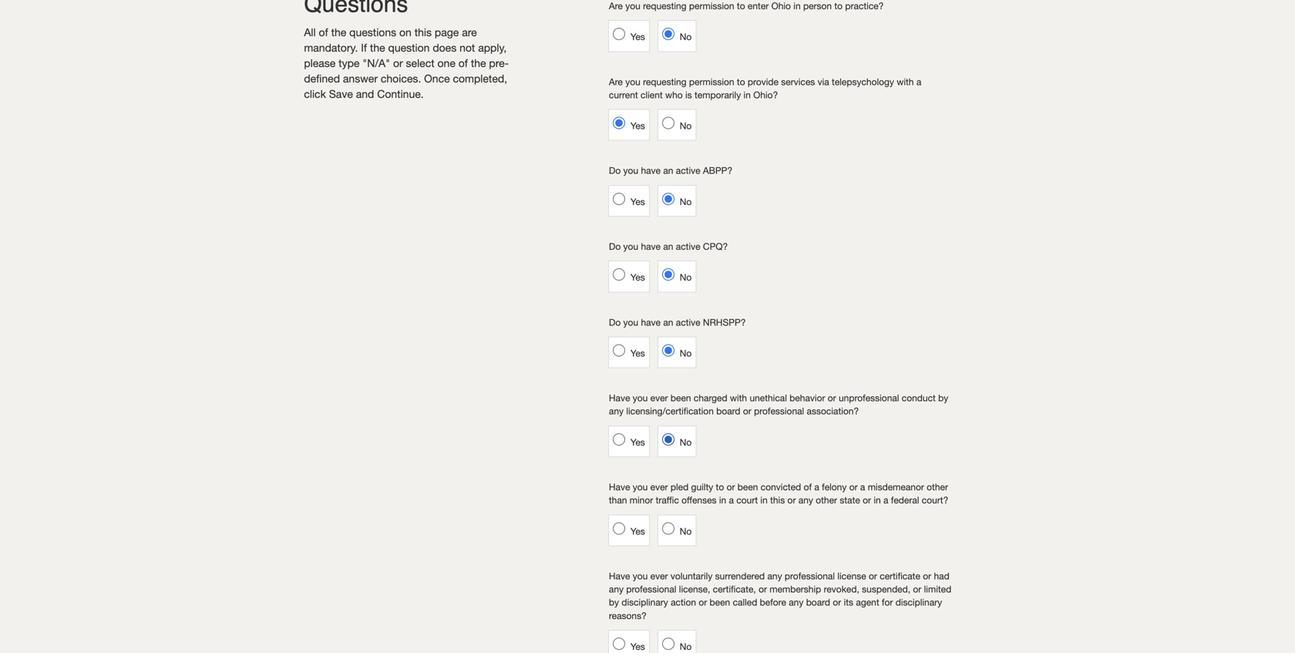 Task type: vqa. For each thing, say whether or not it's contained in the screenshot.
any
yes



Task type: describe. For each thing, give the bounding box(es) containing it.
choices.
[[381, 72, 421, 85]]

who
[[666, 89, 683, 100]]

on
[[400, 26, 412, 39]]

professional inside have you ever been charged with unethical behavior or unprofessional conduct by any licensing/certification board or professional association?
[[754, 406, 805, 417]]

or left its
[[833, 597, 842, 608]]

current
[[609, 89, 638, 100]]

once
[[424, 72, 450, 85]]

yes for are you requesting permission to enter ohio in person to practice?
[[631, 31, 645, 42]]

please
[[304, 57, 336, 69]]

no radio for are you requesting permission to provide services via telepsychology with a current client who is temporarily in ohio?
[[662, 117, 675, 129]]

conduct
[[902, 393, 936, 403]]

a down misdemeanor
[[884, 495, 889, 506]]

ohio
[[772, 0, 791, 11]]

type
[[339, 57, 360, 69]]

been inside have you ever been charged with unethical behavior or unprofessional conduct by any licensing/certification board or professional association?
[[671, 393, 692, 403]]

1 disciplinary from the left
[[622, 597, 669, 608]]

no radio for do you have an active cpq?
[[662, 269, 675, 281]]

yes for do you have an active cpq?
[[631, 272, 645, 283]]

nrhspp?
[[703, 317, 746, 328]]

2 vertical spatial professional
[[627, 584, 677, 595]]

action
[[671, 597, 697, 608]]

client
[[641, 89, 663, 100]]

"n/a"
[[363, 57, 390, 69]]

apply,
[[478, 41, 507, 54]]

have for do you have an active nrhspp?
[[641, 317, 661, 328]]

cpq?
[[703, 241, 728, 252]]

an for abpp?
[[664, 165, 674, 176]]

yes for have you ever voluntarily surrendered any professional license or certificate or had any professional license, certificate, or membership revoked, suspended, or limited by disciplinary action or been called before any board or its agent for disciplinary reasons?
[[631, 641, 645, 652]]

yes for have you ever been charged with unethical behavior or unprofessional conduct by any licensing/certification board or professional association?
[[631, 437, 645, 448]]

state
[[840, 495, 861, 506]]

provide
[[748, 76, 779, 87]]

ever for pled
[[651, 482, 668, 493]]

revoked,
[[824, 584, 860, 595]]

2 vertical spatial the
[[471, 57, 486, 69]]

do you have an active abpp?
[[609, 165, 733, 176]]

yes for are you requesting permission to provide services via telepsychology with a current client who is temporarily in ohio?
[[631, 120, 645, 131]]

save
[[329, 88, 353, 100]]

requesting for are you requesting permission to enter ohio in person to practice?
[[643, 0, 687, 11]]

or left "had"
[[924, 571, 932, 582]]

court?
[[922, 495, 949, 506]]

select
[[406, 57, 435, 69]]

1 horizontal spatial the
[[370, 41, 385, 54]]

no for enter
[[680, 31, 692, 42]]

its
[[844, 597, 854, 608]]

are for are you requesting permission to enter ohio in person to practice?
[[609, 0, 623, 11]]

in right ohio
[[794, 0, 801, 11]]

have you ever been charged with unethical behavior or unprofessional conduct by any licensing/certification board or professional association?
[[609, 393, 949, 417]]

a left felony
[[815, 482, 820, 493]]

surrendered
[[716, 571, 765, 582]]

or up before
[[759, 584, 768, 595]]

or down license,
[[699, 597, 708, 608]]

are
[[462, 26, 477, 39]]

are you requesting permission to provide services via telepsychology with a current client who is temporarily in ohio?
[[609, 76, 922, 100]]

before
[[760, 597, 787, 608]]

you for do you have an active nrhspp?
[[624, 317, 639, 328]]

1 vertical spatial professional
[[785, 571, 835, 582]]

misdemeanor
[[868, 482, 925, 493]]

no for cpq?
[[680, 272, 692, 283]]

or up association?
[[828, 393, 837, 403]]

permission for enter
[[690, 0, 735, 11]]

board inside have you ever been charged with unethical behavior or unprofessional conduct by any licensing/certification board or professional association?
[[717, 406, 741, 417]]

answer
[[343, 72, 378, 85]]

no radio for do you have an active nrhspp?
[[662, 344, 675, 357]]

have you ever pled guilty to or been convicted of a felony or a misdemeanor other than minor traffic offenses in a court in this or any other state or in a federal court?
[[609, 482, 949, 506]]

by inside have you ever voluntarily surrendered any professional license or certificate or had any professional license, certificate, or membership revoked, suspended, or limited by disciplinary action or been called before any board or its agent for disciplinary reasons?
[[609, 597, 619, 608]]

guilty
[[692, 482, 714, 493]]

you for have you ever been charged with unethical behavior or unprofessional conduct by any licensing/certification board or professional association?
[[633, 393, 648, 403]]

to inside have you ever pled guilty to or been convicted of a felony or a misdemeanor other than minor traffic offenses in a court in this or any other state or in a federal court?
[[716, 482, 725, 493]]

no radio for have you ever pled guilty to or been convicted of a felony or a misdemeanor other than minor traffic offenses in a court in this or any other state or in a federal court?
[[662, 522, 675, 535]]

or down unethical on the right
[[744, 406, 752, 417]]

via
[[818, 76, 830, 87]]

or right guilty
[[727, 482, 735, 493]]

unethical
[[750, 393, 788, 403]]

yes radio for are you requesting permission to provide services via telepsychology with a current client who is temporarily in ohio?
[[613, 117, 625, 129]]

are for are you requesting permission to provide services via telepsychology with a current client who is temporarily in ohio?
[[609, 76, 623, 87]]

abpp?
[[703, 165, 733, 176]]

1 vertical spatial of
[[459, 57, 468, 69]]

are you requesting permission to enter ohio in person to practice?
[[609, 0, 884, 11]]

yes radio for have you ever pled guilty to or been convicted of a felony or a misdemeanor other than minor traffic offenses in a court in this or any other state or in a federal court?
[[613, 522, 625, 535]]

in inside are you requesting permission to provide services via telepsychology with a current client who is temporarily in ohio?
[[744, 89, 751, 100]]

any up 'membership'
[[768, 571, 783, 582]]

have you ever voluntarily surrendered any professional license or certificate or had any professional license, certificate, or membership revoked, suspended, or limited by disciplinary action or been called before any board or its agent for disciplinary reasons?
[[609, 571, 952, 621]]

have for have you ever been charged with unethical behavior or unprofessional conduct by any licensing/certification board or professional association?
[[609, 393, 631, 403]]

no radio for are you requesting permission to enter ohio in person to practice?
[[662, 28, 675, 40]]

reasons?
[[609, 610, 647, 621]]

ever for been
[[651, 393, 668, 403]]

click
[[304, 88, 326, 100]]

association?
[[807, 406, 859, 417]]

to right person
[[835, 0, 843, 11]]

ever for voluntarily
[[651, 571, 668, 582]]

in down misdemeanor
[[874, 495, 881, 506]]

had
[[934, 571, 950, 582]]

membership
[[770, 584, 822, 595]]

do for do you have an active cpq?
[[609, 241, 621, 252]]

not
[[460, 41, 475, 54]]

offenses
[[682, 495, 717, 506]]

or right the state
[[863, 495, 872, 506]]

voluntarily
[[671, 571, 713, 582]]

court
[[737, 495, 758, 506]]

yes radio for do you have an active abpp?
[[613, 193, 625, 205]]

have for do you have an active abpp?
[[641, 165, 661, 176]]

ohio?
[[754, 89, 779, 100]]

a left court
[[729, 495, 734, 506]]

or down convicted
[[788, 495, 796, 506]]

an for nrhspp?
[[664, 317, 674, 328]]

active for cpq?
[[676, 241, 701, 252]]

no for provide
[[680, 120, 692, 131]]

minor
[[630, 495, 654, 506]]

than
[[609, 495, 627, 506]]

called
[[733, 597, 758, 608]]

all of the questions on this page are mandatory. if the question does not apply, please type "n/a" or select one of the pre- defined answer choices. once completed, click save and continue.
[[304, 26, 509, 100]]

board inside have you ever voluntarily surrendered any professional license or certificate or had any professional license, certificate, or membership revoked, suspended, or limited by disciplinary action or been called before any board or its agent for disciplinary reasons?
[[807, 597, 831, 608]]

defined
[[304, 72, 340, 85]]

or up suspended, at the bottom right of the page
[[869, 571, 878, 582]]

you for do you have an active abpp?
[[624, 165, 639, 176]]



Task type: locate. For each thing, give the bounding box(es) containing it.
1 vertical spatial other
[[816, 495, 838, 506]]

3 do from the top
[[609, 317, 621, 328]]

have for have you ever pled guilty to or been convicted of a felony or a misdemeanor other than minor traffic offenses in a court in this or any other state or in a federal court?
[[609, 482, 631, 493]]

permission up temporarily
[[690, 76, 735, 87]]

0 vertical spatial requesting
[[643, 0, 687, 11]]

do for do you have an active nrhspp?
[[609, 317, 621, 328]]

2 have from the top
[[609, 482, 631, 493]]

4 no from the top
[[680, 272, 692, 283]]

1 permission from the top
[[690, 0, 735, 11]]

1 horizontal spatial of
[[459, 57, 468, 69]]

of
[[319, 26, 328, 39], [459, 57, 468, 69], [804, 482, 812, 493]]

yes for do you have an active nrhspp?
[[631, 348, 645, 359]]

any inside have you ever pled guilty to or been convicted of a felony or a misdemeanor other than minor traffic offenses in a court in this or any other state or in a federal court?
[[799, 495, 814, 506]]

1 are from the top
[[609, 0, 623, 11]]

with inside are you requesting permission to provide services via telepsychology with a current client who is temporarily in ohio?
[[897, 76, 914, 87]]

been inside have you ever voluntarily surrendered any professional license or certificate or had any professional license, certificate, or membership revoked, suspended, or limited by disciplinary action or been called before any board or its agent for disciplinary reasons?
[[710, 597, 731, 608]]

1 yes radio from the top
[[613, 28, 625, 40]]

0 vertical spatial an
[[664, 165, 674, 176]]

no down action
[[680, 641, 692, 652]]

no up the is
[[680, 31, 692, 42]]

any down convicted
[[799, 495, 814, 506]]

with inside have you ever been charged with unethical behavior or unprofessional conduct by any licensing/certification board or professional association?
[[730, 393, 748, 403]]

3 yes from the top
[[631, 196, 645, 207]]

1 vertical spatial requesting
[[643, 76, 687, 87]]

you inside have you ever been charged with unethical behavior or unprofessional conduct by any licensing/certification board or professional association?
[[633, 393, 648, 403]]

any inside have you ever been charged with unethical behavior or unprofessional conduct by any licensing/certification board or professional association?
[[609, 406, 624, 417]]

for
[[882, 597, 894, 608]]

limited
[[925, 584, 952, 595]]

No radio
[[662, 28, 675, 40], [662, 117, 675, 129], [662, 344, 675, 357], [662, 522, 675, 535]]

by
[[939, 393, 949, 403], [609, 597, 619, 608]]

with
[[897, 76, 914, 87], [730, 393, 748, 403]]

license,
[[679, 584, 711, 595]]

person
[[804, 0, 832, 11]]

have left cpq? on the right top of the page
[[641, 241, 661, 252]]

1 vertical spatial the
[[370, 41, 385, 54]]

to
[[737, 0, 746, 11], [835, 0, 843, 11], [737, 76, 746, 87], [716, 482, 725, 493]]

0 vertical spatial other
[[927, 482, 949, 493]]

to left provide
[[737, 76, 746, 87]]

suspended,
[[863, 584, 911, 595]]

yes down do you have an active nrhspp?
[[631, 348, 645, 359]]

1 horizontal spatial this
[[771, 495, 785, 506]]

no down the is
[[680, 120, 692, 131]]

yes down client
[[631, 120, 645, 131]]

No radio
[[662, 193, 675, 205], [662, 269, 675, 281], [662, 433, 675, 446], [662, 638, 675, 650]]

4 yes radio from the top
[[613, 433, 625, 446]]

2 vertical spatial have
[[641, 317, 661, 328]]

ever up licensing/certification
[[651, 393, 668, 403]]

ever inside have you ever voluntarily surrendered any professional license or certificate or had any professional license, certificate, or membership revoked, suspended, or limited by disciplinary action or been called before any board or its agent for disciplinary reasons?
[[651, 571, 668, 582]]

1 vertical spatial this
[[771, 495, 785, 506]]

have inside have you ever voluntarily surrendered any professional license or certificate or had any professional license, certificate, or membership revoked, suspended, or limited by disciplinary action or been called before any board or its agent for disciplinary reasons?
[[609, 571, 631, 582]]

4 no radio from the top
[[662, 522, 675, 535]]

active for abpp?
[[676, 165, 701, 176]]

1 requesting from the top
[[643, 0, 687, 11]]

and
[[356, 88, 374, 100]]

yes
[[631, 31, 645, 42], [631, 120, 645, 131], [631, 196, 645, 207], [631, 272, 645, 283], [631, 348, 645, 359], [631, 437, 645, 448], [631, 526, 645, 537], [631, 641, 645, 652]]

all
[[304, 26, 316, 39]]

charged
[[694, 393, 728, 403]]

this
[[415, 26, 432, 39], [771, 495, 785, 506]]

do for do you have an active abpp?
[[609, 165, 621, 176]]

0 vertical spatial this
[[415, 26, 432, 39]]

1 vertical spatial have
[[609, 482, 631, 493]]

an left cpq? on the right top of the page
[[664, 241, 674, 252]]

ever inside have you ever been charged with unethical behavior or unprofessional conduct by any licensing/certification board or professional association?
[[651, 393, 668, 403]]

no radio down who
[[662, 117, 675, 129]]

you for have you ever voluntarily surrendered any professional license or certificate or had any professional license, certificate, or membership revoked, suspended, or limited by disciplinary action or been called before any board or its agent for disciplinary reasons?
[[633, 571, 648, 582]]

2 active from the top
[[676, 241, 701, 252]]

the
[[331, 26, 347, 39], [370, 41, 385, 54], [471, 57, 486, 69]]

2 requesting from the top
[[643, 76, 687, 87]]

with right charged
[[730, 393, 748, 403]]

yes for do you have an active abpp?
[[631, 196, 645, 207]]

active left abpp?
[[676, 165, 701, 176]]

5 yes from the top
[[631, 348, 645, 359]]

2 do from the top
[[609, 241, 621, 252]]

3 have from the top
[[641, 317, 661, 328]]

in right offenses
[[720, 495, 727, 506]]

any left licensing/certification
[[609, 406, 624, 417]]

2 vertical spatial ever
[[651, 571, 668, 582]]

2 vertical spatial been
[[710, 597, 731, 608]]

you inside have you ever voluntarily surrendered any professional license or certificate or had any professional license, certificate, or membership revoked, suspended, or limited by disciplinary action or been called before any board or its agent for disciplinary reasons?
[[633, 571, 648, 582]]

2 ever from the top
[[651, 482, 668, 493]]

other
[[927, 482, 949, 493], [816, 495, 838, 506]]

0 vertical spatial professional
[[754, 406, 805, 417]]

have for do you have an active cpq?
[[641, 241, 661, 252]]

0 vertical spatial of
[[319, 26, 328, 39]]

7 yes from the top
[[631, 526, 645, 537]]

question
[[388, 41, 430, 54]]

1 no radio from the top
[[662, 193, 675, 205]]

1 no from the top
[[680, 31, 692, 42]]

yes radio down do you have an active cpq?
[[613, 269, 625, 281]]

1 have from the top
[[641, 165, 661, 176]]

you for have you ever pled guilty to or been convicted of a felony or a misdemeanor other than minor traffic offenses in a court in this or any other state or in a federal court?
[[633, 482, 648, 493]]

of right all
[[319, 26, 328, 39]]

0 vertical spatial have
[[641, 165, 661, 176]]

yes down the "do you have an active abpp?"
[[631, 196, 645, 207]]

no radio down do you have an active nrhspp?
[[662, 344, 675, 357]]

0 horizontal spatial by
[[609, 597, 619, 608]]

or left limited on the right bottom
[[914, 584, 922, 595]]

license
[[838, 571, 867, 582]]

0 horizontal spatial with
[[730, 393, 748, 403]]

Yes radio
[[613, 117, 625, 129], [613, 193, 625, 205], [613, 269, 625, 281], [613, 433, 625, 446]]

you for are you requesting permission to provide services via telepsychology with a current client who is temporarily in ohio?
[[626, 76, 641, 87]]

yes radio down than
[[613, 522, 625, 535]]

active
[[676, 165, 701, 176], [676, 241, 701, 252], [676, 317, 701, 328]]

3 no from the top
[[680, 196, 692, 207]]

are
[[609, 0, 623, 11], [609, 76, 623, 87]]

0 horizontal spatial of
[[319, 26, 328, 39]]

temporarily
[[695, 89, 741, 100]]

0 horizontal spatial the
[[331, 26, 347, 39]]

active for nrhspp?
[[676, 317, 701, 328]]

1 active from the top
[[676, 165, 701, 176]]

by inside have you ever been charged with unethical behavior or unprofessional conduct by any licensing/certification board or professional association?
[[939, 393, 949, 403]]

0 vertical spatial have
[[609, 393, 631, 403]]

professional up 'membership'
[[785, 571, 835, 582]]

3 have from the top
[[609, 571, 631, 582]]

no radio for have you ever voluntarily surrendered any professional license or certificate or had any professional license, certificate, or membership revoked, suspended, or limited by disciplinary action or been called before any board or its agent for disciplinary reasons?
[[662, 638, 675, 650]]

disciplinary up reasons?
[[622, 597, 669, 608]]

traffic
[[656, 495, 679, 506]]

this inside all of the questions on this page are mandatory. if the question does not apply, please type "n/a" or select one of the pre- defined answer choices. once completed, click save and continue.
[[415, 26, 432, 39]]

no radio for do you have an active abpp?
[[662, 193, 675, 205]]

professional up action
[[627, 584, 677, 595]]

licensing/certification
[[627, 406, 714, 417]]

2 vertical spatial an
[[664, 317, 674, 328]]

0 vertical spatial the
[[331, 26, 347, 39]]

certificate
[[880, 571, 921, 582]]

of down not
[[459, 57, 468, 69]]

no radio down licensing/certification
[[662, 433, 675, 446]]

3 no radio from the top
[[662, 344, 675, 357]]

have up licensing/certification
[[609, 393, 631, 403]]

no down do you have an active nrhspp?
[[680, 348, 692, 359]]

active left cpq? on the right top of the page
[[676, 241, 701, 252]]

3 active from the top
[[676, 317, 701, 328]]

1 horizontal spatial with
[[897, 76, 914, 87]]

1 an from the top
[[664, 165, 674, 176]]

no down licensing/certification
[[680, 437, 692, 448]]

a
[[917, 76, 922, 87], [815, 482, 820, 493], [861, 482, 866, 493], [729, 495, 734, 506], [884, 495, 889, 506]]

yes down do you have an active cpq?
[[631, 272, 645, 283]]

Yes radio
[[613, 28, 625, 40], [613, 344, 625, 357], [613, 522, 625, 535], [613, 638, 625, 650]]

have left "nrhspp?"
[[641, 317, 661, 328]]

1 vertical spatial do
[[609, 241, 621, 252]]

board down 'membership'
[[807, 597, 831, 608]]

are inside are you requesting permission to provide services via telepsychology with a current client who is temporarily in ohio?
[[609, 76, 623, 87]]

8 no from the top
[[680, 641, 692, 652]]

0 vertical spatial are
[[609, 0, 623, 11]]

an left abpp?
[[664, 165, 674, 176]]

1 no radio from the top
[[662, 28, 675, 40]]

have inside have you ever been charged with unethical behavior or unprofessional conduct by any licensing/certification board or professional association?
[[609, 393, 631, 403]]

yes down minor
[[631, 526, 645, 537]]

2 vertical spatial of
[[804, 482, 812, 493]]

6 no from the top
[[680, 437, 692, 448]]

federal
[[892, 495, 920, 506]]

this down convicted
[[771, 495, 785, 506]]

in left the ohio?
[[744, 89, 751, 100]]

certificate,
[[713, 584, 757, 595]]

no for abpp?
[[680, 196, 692, 207]]

other up court?
[[927, 482, 949, 493]]

yes radio for do you have an active nrhspp?
[[613, 344, 625, 357]]

2 horizontal spatial of
[[804, 482, 812, 493]]

you for do you have an active cpq?
[[624, 241, 639, 252]]

you inside are you requesting permission to provide services via telepsychology with a current client who is temporarily in ohio?
[[626, 76, 641, 87]]

2 horizontal spatial been
[[738, 482, 759, 493]]

1 horizontal spatial been
[[710, 597, 731, 608]]

requesting inside are you requesting permission to provide services via telepsychology with a current client who is temporarily in ohio?
[[643, 76, 687, 87]]

4 no radio from the top
[[662, 638, 675, 650]]

permission for provide
[[690, 76, 735, 87]]

yes radio for are you requesting permission to enter ohio in person to practice?
[[613, 28, 625, 40]]

2 yes radio from the top
[[613, 344, 625, 357]]

0 vertical spatial with
[[897, 76, 914, 87]]

1 vertical spatial are
[[609, 76, 623, 87]]

pre-
[[489, 57, 509, 69]]

1 horizontal spatial disciplinary
[[896, 597, 943, 608]]

been up licensing/certification
[[671, 393, 692, 403]]

to left enter
[[737, 0, 746, 11]]

no for any
[[680, 641, 692, 652]]

mandatory.
[[304, 41, 358, 54]]

no radio down 'traffic'
[[662, 522, 675, 535]]

0 horizontal spatial disciplinary
[[622, 597, 669, 608]]

1 ever from the top
[[651, 393, 668, 403]]

with right telepsychology
[[897, 76, 914, 87]]

1 vertical spatial permission
[[690, 76, 735, 87]]

a inside are you requesting permission to provide services via telepsychology with a current client who is temporarily in ohio?
[[917, 76, 922, 87]]

unprofessional
[[839, 393, 900, 403]]

disciplinary down limited on the right bottom
[[896, 597, 943, 608]]

3 yes radio from the top
[[613, 522, 625, 535]]

disciplinary
[[622, 597, 669, 608], [896, 597, 943, 608]]

2 yes radio from the top
[[613, 193, 625, 205]]

have up reasons?
[[609, 571, 631, 582]]

yes radio down the "do you have an active abpp?"
[[613, 193, 625, 205]]

practice?
[[846, 0, 884, 11]]

this inside have you ever pled guilty to or been convicted of a felony or a misdemeanor other than minor traffic offenses in a court in this or any other state or in a federal court?
[[771, 495, 785, 506]]

1 vertical spatial with
[[730, 393, 748, 403]]

of inside have you ever pled guilty to or been convicted of a felony or a misdemeanor other than minor traffic offenses in a court in this or any other state or in a federal court?
[[804, 482, 812, 493]]

of left felony
[[804, 482, 812, 493]]

no radio down action
[[662, 638, 675, 650]]

2 vertical spatial active
[[676, 317, 701, 328]]

services
[[782, 76, 816, 87]]

2 no radio from the top
[[662, 269, 675, 281]]

2 disciplinary from the left
[[896, 597, 943, 608]]

an
[[664, 165, 674, 176], [664, 241, 674, 252], [664, 317, 674, 328]]

have
[[609, 393, 631, 403], [609, 482, 631, 493], [609, 571, 631, 582]]

yes radio for do you have an active cpq?
[[613, 269, 625, 281]]

yes radio up than
[[613, 433, 625, 446]]

an for cpq?
[[664, 241, 674, 252]]

do you have an active nrhspp?
[[609, 317, 746, 328]]

does
[[433, 41, 457, 54]]

3 yes radio from the top
[[613, 269, 625, 281]]

1 vertical spatial been
[[738, 482, 759, 493]]

one
[[438, 57, 456, 69]]

0 horizontal spatial this
[[415, 26, 432, 39]]

no down offenses
[[680, 526, 692, 537]]

been inside have you ever pled guilty to or been convicted of a felony or a misdemeanor other than minor traffic offenses in a court in this or any other state or in a federal court?
[[738, 482, 759, 493]]

yes radio up current
[[613, 28, 625, 40]]

do you have an active cpq?
[[609, 241, 728, 252]]

1 vertical spatial active
[[676, 241, 701, 252]]

no radio for have you ever been charged with unethical behavior or unprofessional conduct by any licensing/certification board or professional association?
[[662, 433, 675, 446]]

in
[[794, 0, 801, 11], [744, 89, 751, 100], [720, 495, 727, 506], [761, 495, 768, 506], [874, 495, 881, 506]]

8 yes from the top
[[631, 641, 645, 652]]

2 no radio from the top
[[662, 117, 675, 129]]

0 vertical spatial ever
[[651, 393, 668, 403]]

permission
[[690, 0, 735, 11], [690, 76, 735, 87]]

any up reasons?
[[609, 584, 624, 595]]

2 no from the top
[[680, 120, 692, 131]]

4 yes from the top
[[631, 272, 645, 283]]

enter
[[748, 0, 769, 11]]

professional
[[754, 406, 805, 417], [785, 571, 835, 582], [627, 584, 677, 595]]

2 horizontal spatial the
[[471, 57, 486, 69]]

1 have from the top
[[609, 393, 631, 403]]

board down charged
[[717, 406, 741, 417]]

the right if
[[370, 41, 385, 54]]

or up the state
[[850, 482, 858, 493]]

0 horizontal spatial other
[[816, 495, 838, 506]]

no for with
[[680, 437, 692, 448]]

no radio down do you have an active cpq?
[[662, 269, 675, 281]]

yes down reasons?
[[631, 641, 645, 652]]

0 vertical spatial by
[[939, 393, 949, 403]]

1 vertical spatial ever
[[651, 482, 668, 493]]

1 vertical spatial an
[[664, 241, 674, 252]]

pled
[[671, 482, 689, 493]]

agent
[[857, 597, 880, 608]]

yes down licensing/certification
[[631, 437, 645, 448]]

1 yes radio from the top
[[613, 117, 625, 129]]

by up reasons?
[[609, 597, 619, 608]]

1 horizontal spatial board
[[807, 597, 831, 608]]

a right felony
[[861, 482, 866, 493]]

0 vertical spatial active
[[676, 165, 701, 176]]

the up completed, at the left
[[471, 57, 486, 69]]

you
[[626, 0, 641, 11], [626, 76, 641, 87], [624, 165, 639, 176], [624, 241, 639, 252], [624, 317, 639, 328], [633, 393, 648, 403], [633, 482, 648, 493], [633, 571, 648, 582]]

been down certificate,
[[710, 597, 731, 608]]

have up than
[[609, 482, 631, 493]]

an left "nrhspp?"
[[664, 317, 674, 328]]

yes for have you ever pled guilty to or been convicted of a felony or a misdemeanor other than minor traffic offenses in a court in this or any other state or in a federal court?
[[631, 526, 645, 537]]

yes radio down current
[[613, 117, 625, 129]]

4 yes radio from the top
[[613, 638, 625, 650]]

by right conduct
[[939, 393, 949, 403]]

ever left voluntarily
[[651, 571, 668, 582]]

1 vertical spatial by
[[609, 597, 619, 608]]

no radio down the "do you have an active abpp?"
[[662, 193, 675, 205]]

no radio up who
[[662, 28, 675, 40]]

7 no from the top
[[680, 526, 692, 537]]

yes radio for have you ever been charged with unethical behavior or unprofessional conduct by any licensing/certification board or professional association?
[[613, 433, 625, 446]]

a right telepsychology
[[917, 76, 922, 87]]

to inside are you requesting permission to provide services via telepsychology with a current client who is temporarily in ohio?
[[737, 76, 746, 87]]

0 vertical spatial permission
[[690, 0, 735, 11]]

ever inside have you ever pled guilty to or been convicted of a felony or a misdemeanor other than minor traffic offenses in a court in this or any other state or in a federal court?
[[651, 482, 668, 493]]

active left "nrhspp?"
[[676, 317, 701, 328]]

1 yes from the top
[[631, 31, 645, 42]]

6 yes from the top
[[631, 437, 645, 448]]

2 vertical spatial have
[[609, 571, 631, 582]]

no down the "do you have an active abpp?"
[[680, 196, 692, 207]]

2 are from the top
[[609, 76, 623, 87]]

no down do you have an active cpq?
[[680, 272, 692, 283]]

1 vertical spatial have
[[641, 241, 661, 252]]

1 horizontal spatial by
[[939, 393, 949, 403]]

in right court
[[761, 495, 768, 506]]

continue.
[[377, 88, 424, 100]]

questions
[[350, 26, 397, 39]]

felony
[[822, 482, 847, 493]]

or
[[393, 57, 403, 69], [828, 393, 837, 403], [744, 406, 752, 417], [727, 482, 735, 493], [850, 482, 858, 493], [788, 495, 796, 506], [863, 495, 872, 506], [869, 571, 878, 582], [924, 571, 932, 582], [759, 584, 768, 595], [914, 584, 922, 595], [699, 597, 708, 608], [833, 597, 842, 608]]

have inside have you ever pled guilty to or been convicted of a felony or a misdemeanor other than minor traffic offenses in a court in this or any other state or in a federal court?
[[609, 482, 631, 493]]

the up mandatory. in the left top of the page
[[331, 26, 347, 39]]

1 do from the top
[[609, 165, 621, 176]]

0 horizontal spatial board
[[717, 406, 741, 417]]

requesting for are you requesting permission to provide services via telepsychology with a current client who is temporarily in ohio?
[[643, 76, 687, 87]]

telepsychology
[[832, 76, 895, 87]]

or up choices.
[[393, 57, 403, 69]]

2 an from the top
[[664, 241, 674, 252]]

2 have from the top
[[641, 241, 661, 252]]

or inside all of the questions on this page are mandatory. if the question does not apply, please type "n/a" or select one of the pre- defined answer choices. once completed, click save and continue.
[[393, 57, 403, 69]]

to right guilty
[[716, 482, 725, 493]]

yes radio for have you ever voluntarily surrendered any professional license or certificate or had any professional license, certificate, or membership revoked, suspended, or limited by disciplinary action or been called before any board or its agent for disciplinary reasons?
[[613, 638, 625, 650]]

0 vertical spatial do
[[609, 165, 621, 176]]

2 yes from the top
[[631, 120, 645, 131]]

if
[[361, 41, 367, 54]]

you inside have you ever pled guilty to or been convicted of a felony or a misdemeanor other than minor traffic offenses in a court in this or any other state or in a federal court?
[[633, 482, 648, 493]]

convicted
[[761, 482, 802, 493]]

any
[[609, 406, 624, 417], [799, 495, 814, 506], [768, 571, 783, 582], [609, 584, 624, 595], [789, 597, 804, 608]]

page
[[435, 26, 459, 39]]

no for to
[[680, 526, 692, 537]]

2 permission from the top
[[690, 76, 735, 87]]

0 vertical spatial board
[[717, 406, 741, 417]]

completed,
[[453, 72, 508, 85]]

have for have you ever voluntarily surrendered any professional license or certificate or had any professional license, certificate, or membership revoked, suspended, or limited by disciplinary action or been called before any board or its agent for disciplinary reasons?
[[609, 571, 631, 582]]

2 vertical spatial do
[[609, 317, 621, 328]]

3 no radio from the top
[[662, 433, 675, 446]]

behavior
[[790, 393, 826, 403]]

other down felony
[[816, 495, 838, 506]]

no
[[680, 31, 692, 42], [680, 120, 692, 131], [680, 196, 692, 207], [680, 272, 692, 283], [680, 348, 692, 359], [680, 437, 692, 448], [680, 526, 692, 537], [680, 641, 692, 652]]

5 no from the top
[[680, 348, 692, 359]]

do
[[609, 165, 621, 176], [609, 241, 621, 252], [609, 317, 621, 328]]

you for are you requesting permission to enter ohio in person to practice?
[[626, 0, 641, 11]]

this right on
[[415, 26, 432, 39]]

no for nrhspp?
[[680, 348, 692, 359]]

yes up client
[[631, 31, 645, 42]]

3 ever from the top
[[651, 571, 668, 582]]

have left abpp?
[[641, 165, 661, 176]]

1 vertical spatial board
[[807, 597, 831, 608]]

1 horizontal spatial other
[[927, 482, 949, 493]]

been up court
[[738, 482, 759, 493]]

permission inside are you requesting permission to provide services via telepsychology with a current client who is temporarily in ohio?
[[690, 76, 735, 87]]

0 vertical spatial been
[[671, 393, 692, 403]]

0 horizontal spatial been
[[671, 393, 692, 403]]

any down 'membership'
[[789, 597, 804, 608]]

permission left enter
[[690, 0, 735, 11]]

been
[[671, 393, 692, 403], [738, 482, 759, 493], [710, 597, 731, 608]]

ever
[[651, 393, 668, 403], [651, 482, 668, 493], [651, 571, 668, 582]]

is
[[686, 89, 692, 100]]

3 an from the top
[[664, 317, 674, 328]]



